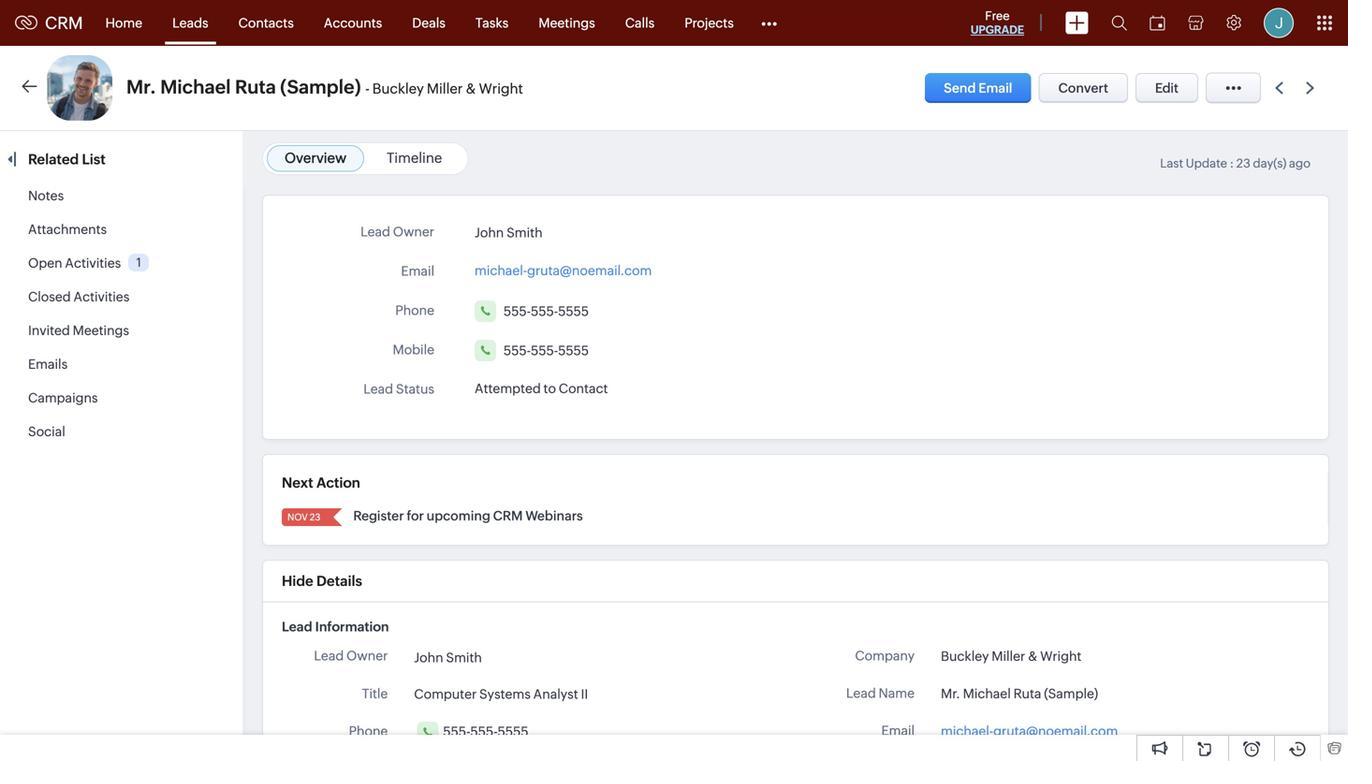 Task type: vqa. For each thing, say whether or not it's contained in the screenshot.
Level within the the Level 2 0 / 0
no



Task type: describe. For each thing, give the bounding box(es) containing it.
attempted to contact
[[475, 381, 608, 396]]

email for the michael-gruta@noemail.com link to the bottom
[[882, 723, 915, 738]]

home
[[105, 15, 142, 30]]

last
[[1161, 156, 1184, 170]]

wright inside mr. michael ruta (sample) - buckley miller & wright
[[479, 81, 523, 97]]

closed activities link
[[28, 289, 130, 304]]

nov 23
[[288, 512, 321, 523]]

timeline link
[[387, 150, 442, 166]]

projects
[[685, 15, 734, 30]]

john smith for email
[[475, 225, 543, 240]]

analyst
[[534, 687, 578, 702]]

webinars
[[526, 509, 583, 524]]

name
[[879, 686, 915, 701]]

michael for mr. michael ruta (sample)
[[963, 686, 1011, 701]]

1 horizontal spatial &
[[1028, 649, 1038, 664]]

ago
[[1290, 156, 1311, 170]]

john smith for title
[[414, 650, 482, 665]]

hide
[[282, 573, 313, 590]]

mr. for mr. michael ruta (sample)
[[941, 686, 961, 701]]

notes link
[[28, 188, 64, 203]]

& inside mr. michael ruta (sample) - buckley miller & wright
[[466, 81, 476, 97]]

0 horizontal spatial 23
[[310, 512, 321, 523]]

systems
[[480, 687, 531, 702]]

5555 for mobile
[[558, 343, 589, 358]]

open activities link
[[28, 256, 121, 271]]

convert
[[1059, 81, 1109, 96]]

contacts link
[[223, 0, 309, 45]]

ii
[[581, 687, 588, 702]]

details
[[317, 573, 362, 590]]

action
[[317, 475, 360, 491]]

next action
[[282, 475, 360, 491]]

emails
[[28, 357, 68, 372]]

555-555-5555 for phone
[[504, 304, 589, 319]]

projects link
[[670, 0, 749, 45]]

information
[[315, 620, 389, 635]]

send email button
[[925, 73, 1032, 103]]

john for title
[[414, 650, 444, 665]]

lead name
[[847, 686, 915, 701]]

send email
[[944, 81, 1013, 96]]

computer systems analyst ii
[[414, 687, 588, 702]]

convert button
[[1039, 73, 1128, 103]]

accounts link
[[309, 0, 397, 45]]

nov
[[288, 512, 308, 523]]

accounts
[[324, 15, 382, 30]]

mr. michael ruta (sample) - buckley miller & wright
[[126, 76, 523, 98]]

next
[[282, 475, 313, 491]]

last update : 23 day(s) ago
[[1161, 156, 1311, 170]]

1 horizontal spatial meetings
[[539, 15, 595, 30]]

phone for email
[[396, 303, 435, 318]]

register for upcoming crm webinars
[[353, 509, 583, 524]]

lead information
[[282, 620, 389, 635]]

phone for title
[[349, 724, 388, 739]]

for
[[407, 509, 424, 524]]

open
[[28, 256, 62, 271]]

attachments link
[[28, 222, 107, 237]]

crm link
[[15, 13, 83, 33]]

create menu image
[[1066, 12, 1089, 34]]

:
[[1230, 156, 1234, 170]]

emails link
[[28, 357, 68, 372]]

buckley inside mr. michael ruta (sample) - buckley miller & wright
[[373, 81, 424, 97]]

related
[[28, 151, 79, 168]]

mr. michael ruta (sample)
[[941, 686, 1099, 701]]

list
[[82, 151, 106, 168]]

previous record image
[[1276, 82, 1284, 94]]

contacts
[[238, 15, 294, 30]]

2 vertical spatial 5555
[[498, 724, 529, 739]]

lead owner for email
[[361, 224, 435, 239]]

buckley miller & wright
[[941, 649, 1082, 664]]

edit button
[[1136, 73, 1199, 103]]

1 horizontal spatial crm
[[493, 509, 523, 524]]

0 vertical spatial 23
[[1237, 156, 1251, 170]]

profile image
[[1264, 8, 1294, 38]]

calls
[[625, 15, 655, 30]]

campaigns
[[28, 391, 98, 406]]

5555 for phone
[[558, 304, 589, 319]]

1
[[136, 256, 141, 270]]

owner for title
[[347, 649, 388, 664]]

mr. for mr. michael ruta (sample) - buckley miller & wright
[[126, 76, 156, 98]]

(sample) for mr. michael ruta (sample)
[[1045, 686, 1099, 701]]

day(s)
[[1253, 156, 1287, 170]]

lead down timeline link
[[361, 224, 390, 239]]

timeline
[[387, 150, 442, 166]]

leads link
[[157, 0, 223, 45]]

edit
[[1156, 81, 1179, 96]]

deals
[[412, 15, 446, 30]]

to
[[544, 381, 556, 396]]

status
[[396, 382, 435, 397]]

company
[[855, 649, 915, 664]]

invited meetings
[[28, 323, 129, 338]]

invited meetings link
[[28, 323, 129, 338]]

ruta for mr. michael ruta (sample) - buckley miller & wright
[[235, 76, 276, 98]]

campaigns link
[[28, 391, 98, 406]]

555-555-5555 for mobile
[[504, 343, 589, 358]]

1 horizontal spatial miller
[[992, 649, 1026, 664]]

home link
[[90, 0, 157, 45]]

michael- for the left the michael-gruta@noemail.com link
[[475, 263, 527, 278]]

upgrade
[[971, 23, 1025, 36]]

closed activities
[[28, 289, 130, 304]]



Task type: locate. For each thing, give the bounding box(es) containing it.
0 horizontal spatial crm
[[45, 13, 83, 33]]

1 vertical spatial meetings
[[73, 323, 129, 338]]

1 vertical spatial &
[[1028, 649, 1038, 664]]

michael-gruta@noemail.com link
[[475, 258, 652, 278], [941, 722, 1119, 741]]

social
[[28, 424, 65, 439]]

0 vertical spatial (sample)
[[280, 76, 361, 98]]

notes
[[28, 188, 64, 203]]

michael
[[160, 76, 231, 98], [963, 686, 1011, 701]]

1 horizontal spatial wright
[[1041, 649, 1082, 664]]

0 horizontal spatial smith
[[446, 650, 482, 665]]

1 vertical spatial 5555
[[558, 343, 589, 358]]

buckley
[[373, 81, 424, 97], [941, 649, 989, 664]]

1 horizontal spatial buckley
[[941, 649, 989, 664]]

1 horizontal spatial owner
[[393, 224, 435, 239]]

lead
[[361, 224, 390, 239], [364, 382, 393, 397], [282, 620, 312, 635], [314, 649, 344, 664], [847, 686, 876, 701]]

lead down the hide
[[282, 620, 312, 635]]

search image
[[1112, 15, 1128, 31]]

0 vertical spatial &
[[466, 81, 476, 97]]

0 vertical spatial smith
[[507, 225, 543, 240]]

1 horizontal spatial michael-
[[941, 724, 994, 739]]

john for email
[[475, 225, 504, 240]]

& up mr. michael ruta (sample)
[[1028, 649, 1038, 664]]

&
[[466, 81, 476, 97], [1028, 649, 1038, 664]]

mr.
[[126, 76, 156, 98], [941, 686, 961, 701]]

1 vertical spatial email
[[401, 264, 435, 279]]

1 horizontal spatial (sample)
[[1045, 686, 1099, 701]]

owner down timeline link
[[393, 224, 435, 239]]

1 vertical spatial michael-
[[941, 724, 994, 739]]

hide details
[[282, 573, 362, 590]]

wright down tasks
[[479, 81, 523, 97]]

smith for title
[[446, 650, 482, 665]]

0 horizontal spatial (sample)
[[280, 76, 361, 98]]

activities up closed activities
[[65, 256, 121, 271]]

ruta for mr. michael ruta (sample)
[[1014, 686, 1042, 701]]

1 horizontal spatial smith
[[507, 225, 543, 240]]

send
[[944, 81, 976, 96]]

555-
[[504, 304, 531, 319], [531, 304, 558, 319], [504, 343, 531, 358], [531, 343, 558, 358], [443, 724, 471, 739], [471, 724, 498, 739]]

open activities
[[28, 256, 121, 271]]

closed
[[28, 289, 71, 304]]

1 vertical spatial gruta@noemail.com
[[994, 724, 1119, 739]]

crm left home 'link'
[[45, 13, 83, 33]]

0 vertical spatial michael-gruta@noemail.com
[[475, 263, 652, 278]]

mr. right name
[[941, 686, 961, 701]]

email inside button
[[979, 81, 1013, 96]]

1 vertical spatial crm
[[493, 509, 523, 524]]

buckley right "-"
[[373, 81, 424, 97]]

1 vertical spatial john
[[414, 650, 444, 665]]

1 horizontal spatial mr.
[[941, 686, 961, 701]]

1 vertical spatial wright
[[1041, 649, 1082, 664]]

1 horizontal spatial michael-gruta@noemail.com
[[941, 724, 1119, 739]]

(sample) left "-"
[[280, 76, 361, 98]]

0 horizontal spatial owner
[[347, 649, 388, 664]]

email right send
[[979, 81, 1013, 96]]

search element
[[1100, 0, 1139, 46]]

michael-
[[475, 263, 527, 278], [941, 724, 994, 739]]

23 right :
[[1237, 156, 1251, 170]]

calls link
[[610, 0, 670, 45]]

crm
[[45, 13, 83, 33], [493, 509, 523, 524]]

1 vertical spatial smith
[[446, 650, 482, 665]]

michael down buckley miller & wright
[[963, 686, 1011, 701]]

(sample) for mr. michael ruta (sample) - buckley miller & wright
[[280, 76, 361, 98]]

email up "mobile"
[[401, 264, 435, 279]]

0 horizontal spatial miller
[[427, 81, 463, 97]]

0 horizontal spatial wright
[[479, 81, 523, 97]]

buckley up mr. michael ruta (sample)
[[941, 649, 989, 664]]

0 vertical spatial activities
[[65, 256, 121, 271]]

gruta@noemail.com
[[527, 263, 652, 278], [994, 724, 1119, 739]]

miller up mr. michael ruta (sample)
[[992, 649, 1026, 664]]

2 vertical spatial email
[[882, 723, 915, 738]]

Other Modules field
[[749, 8, 789, 38]]

meetings link
[[524, 0, 610, 45]]

0 vertical spatial miller
[[427, 81, 463, 97]]

0 vertical spatial mr.
[[126, 76, 156, 98]]

michael- for the michael-gruta@noemail.com link to the bottom
[[941, 724, 994, 739]]

0 horizontal spatial michael-gruta@noemail.com
[[475, 263, 652, 278]]

owner
[[393, 224, 435, 239], [347, 649, 388, 664]]

0 vertical spatial crm
[[45, 13, 83, 33]]

0 horizontal spatial &
[[466, 81, 476, 97]]

0 vertical spatial michael-
[[475, 263, 527, 278]]

smith for email
[[507, 225, 543, 240]]

title
[[362, 686, 388, 701]]

1 vertical spatial lead owner
[[314, 649, 388, 664]]

1 vertical spatial (sample)
[[1045, 686, 1099, 701]]

tasks link
[[461, 0, 524, 45]]

23 right nov
[[310, 512, 321, 523]]

0 vertical spatial john
[[475, 225, 504, 240]]

ruta
[[235, 76, 276, 98], [1014, 686, 1042, 701]]

meetings
[[539, 15, 595, 30], [73, 323, 129, 338]]

0 vertical spatial meetings
[[539, 15, 595, 30]]

miller inside mr. michael ruta (sample) - buckley miller & wright
[[427, 81, 463, 97]]

overview link
[[285, 150, 347, 166]]

0 horizontal spatial phone
[[349, 724, 388, 739]]

next record image
[[1306, 82, 1319, 94]]

1 vertical spatial michael-gruta@noemail.com link
[[941, 722, 1119, 741]]

activities for open activities
[[65, 256, 121, 271]]

0 vertical spatial buckley
[[373, 81, 424, 97]]

free
[[986, 9, 1010, 23]]

0 horizontal spatial michael-
[[475, 263, 527, 278]]

1 horizontal spatial gruta@noemail.com
[[994, 724, 1119, 739]]

0 horizontal spatial michael-gruta@noemail.com link
[[475, 258, 652, 278]]

1 vertical spatial 23
[[310, 512, 321, 523]]

1 horizontal spatial 23
[[1237, 156, 1251, 170]]

0 vertical spatial michael
[[160, 76, 231, 98]]

lead owner for title
[[314, 649, 388, 664]]

1 horizontal spatial john
[[475, 225, 504, 240]]

michael-gruta@noemail.com for the michael-gruta@noemail.com link to the bottom
[[941, 724, 1119, 739]]

0 horizontal spatial mr.
[[126, 76, 156, 98]]

free upgrade
[[971, 9, 1025, 36]]

contact
[[559, 381, 608, 396]]

invited
[[28, 323, 70, 338]]

1 horizontal spatial ruta
[[1014, 686, 1042, 701]]

miller
[[427, 81, 463, 97], [992, 649, 1026, 664]]

tasks
[[476, 15, 509, 30]]

2 horizontal spatial email
[[979, 81, 1013, 96]]

activities for closed activities
[[74, 289, 130, 304]]

1 vertical spatial john smith
[[414, 650, 482, 665]]

1 vertical spatial michael-gruta@noemail.com
[[941, 724, 1119, 739]]

attempted
[[475, 381, 541, 396]]

email down name
[[882, 723, 915, 738]]

upcoming
[[427, 509, 491, 524]]

0 horizontal spatial ruta
[[235, 76, 276, 98]]

1 vertical spatial owner
[[347, 649, 388, 664]]

meetings left calls
[[539, 15, 595, 30]]

overview
[[285, 150, 347, 166]]

1 vertical spatial buckley
[[941, 649, 989, 664]]

smith
[[507, 225, 543, 240], [446, 650, 482, 665]]

owner down the information on the bottom left
[[347, 649, 388, 664]]

wright up mr. michael ruta (sample)
[[1041, 649, 1082, 664]]

calendar image
[[1150, 15, 1166, 30]]

register
[[353, 509, 404, 524]]

1 horizontal spatial michael
[[963, 686, 1011, 701]]

michael-gruta@noemail.com
[[475, 263, 652, 278], [941, 724, 1119, 739]]

michael-gruta@noemail.com for the left the michael-gruta@noemail.com link
[[475, 263, 652, 278]]

0 vertical spatial phone
[[396, 303, 435, 318]]

register for upcoming crm webinars link
[[353, 509, 583, 524]]

michael for mr. michael ruta (sample) - buckley miller & wright
[[160, 76, 231, 98]]

lead owner down timeline link
[[361, 224, 435, 239]]

& down tasks link
[[466, 81, 476, 97]]

0 horizontal spatial email
[[401, 264, 435, 279]]

1 vertical spatial phone
[[349, 724, 388, 739]]

0 vertical spatial gruta@noemail.com
[[527, 263, 652, 278]]

email
[[979, 81, 1013, 96], [401, 264, 435, 279], [882, 723, 915, 738]]

1 vertical spatial mr.
[[941, 686, 961, 701]]

1 horizontal spatial email
[[882, 723, 915, 738]]

0 horizontal spatial gruta@noemail.com
[[527, 263, 652, 278]]

-
[[365, 81, 370, 97]]

1 vertical spatial miller
[[992, 649, 1026, 664]]

1 horizontal spatial phone
[[396, 303, 435, 318]]

0 vertical spatial 555-555-5555
[[504, 304, 589, 319]]

create menu element
[[1055, 0, 1100, 45]]

0 vertical spatial 5555
[[558, 304, 589, 319]]

meetings down closed activities
[[73, 323, 129, 338]]

michael down leads
[[160, 76, 231, 98]]

lead left name
[[847, 686, 876, 701]]

leads
[[172, 15, 208, 30]]

miller down deals link
[[427, 81, 463, 97]]

owner for email
[[393, 224, 435, 239]]

crm left webinars
[[493, 509, 523, 524]]

update
[[1186, 156, 1228, 170]]

0 vertical spatial ruta
[[235, 76, 276, 98]]

phone
[[396, 303, 435, 318], [349, 724, 388, 739]]

ruta down the contacts "link"
[[235, 76, 276, 98]]

0 horizontal spatial meetings
[[73, 323, 129, 338]]

social link
[[28, 424, 65, 439]]

lead left status at the left
[[364, 382, 393, 397]]

attachments
[[28, 222, 107, 237]]

0 vertical spatial wright
[[479, 81, 523, 97]]

mr. down home 'link'
[[126, 76, 156, 98]]

lead owner
[[361, 224, 435, 239], [314, 649, 388, 664]]

phone down title
[[349, 724, 388, 739]]

lead owner down the information on the bottom left
[[314, 649, 388, 664]]

computer
[[414, 687, 477, 702]]

0 vertical spatial owner
[[393, 224, 435, 239]]

0 horizontal spatial john
[[414, 650, 444, 665]]

0 vertical spatial john smith
[[475, 225, 543, 240]]

activities up invited meetings link
[[74, 289, 130, 304]]

activities
[[65, 256, 121, 271], [74, 289, 130, 304]]

wright
[[479, 81, 523, 97], [1041, 649, 1082, 664]]

deals link
[[397, 0, 461, 45]]

(sample)
[[280, 76, 361, 98], [1045, 686, 1099, 701]]

5555
[[558, 304, 589, 319], [558, 343, 589, 358], [498, 724, 529, 739]]

1 vertical spatial ruta
[[1014, 686, 1042, 701]]

0 vertical spatial lead owner
[[361, 224, 435, 239]]

john
[[475, 225, 504, 240], [414, 650, 444, 665]]

2 vertical spatial 555-555-5555
[[443, 724, 529, 739]]

0 horizontal spatial michael
[[160, 76, 231, 98]]

1 vertical spatial 555-555-5555
[[504, 343, 589, 358]]

0 vertical spatial email
[[979, 81, 1013, 96]]

1 vertical spatial michael
[[963, 686, 1011, 701]]

(sample) down buckley miller & wright
[[1045, 686, 1099, 701]]

lead status
[[364, 382, 435, 397]]

555-555-5555
[[504, 304, 589, 319], [504, 343, 589, 358], [443, 724, 529, 739]]

1 horizontal spatial michael-gruta@noemail.com link
[[941, 722, 1119, 741]]

1 vertical spatial activities
[[74, 289, 130, 304]]

related list
[[28, 151, 109, 168]]

phone up "mobile"
[[396, 303, 435, 318]]

hide details link
[[282, 573, 362, 590]]

ruta down buckley miller & wright
[[1014, 686, 1042, 701]]

lead down the lead information
[[314, 649, 344, 664]]

0 horizontal spatial buckley
[[373, 81, 424, 97]]

profile element
[[1253, 0, 1306, 45]]

mobile
[[393, 342, 435, 357]]

0 vertical spatial michael-gruta@noemail.com link
[[475, 258, 652, 278]]

email for the left the michael-gruta@noemail.com link
[[401, 264, 435, 279]]



